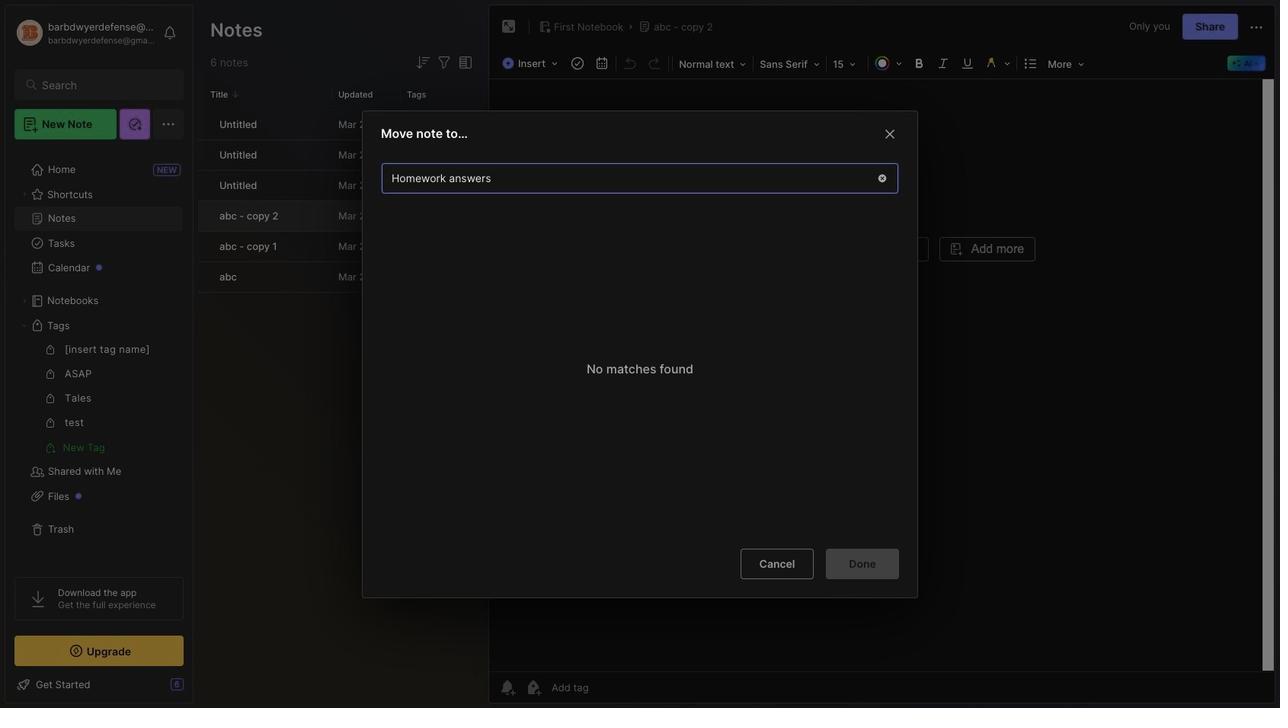 Task type: vqa. For each thing, say whether or not it's contained in the screenshot.
ADD A REMINDER Image
yes



Task type: describe. For each thing, give the bounding box(es) containing it.
close image
[[881, 124, 899, 143]]

font color image
[[871, 53, 907, 74]]

expand note image
[[500, 18, 518, 36]]

add tag image
[[524, 678, 543, 697]]

expand tags image
[[20, 321, 29, 330]]

bold image
[[909, 53, 930, 74]]

highlight image
[[980, 53, 1015, 74]]

tree inside main element
[[5, 149, 193, 563]]

task image
[[567, 53, 589, 74]]

calendar event image
[[592, 53, 613, 74]]

none search field inside main element
[[42, 75, 170, 94]]

Find a location… text field
[[383, 165, 867, 190]]

Search text field
[[42, 78, 170, 92]]



Task type: locate. For each thing, give the bounding box(es) containing it.
bulleted list image
[[1021, 53, 1042, 74]]

font size image
[[829, 53, 867, 73]]

group inside tree
[[14, 338, 183, 460]]

insert image
[[499, 53, 566, 73]]

font family image
[[755, 53, 825, 73]]

expand notebooks image
[[20, 297, 29, 306]]

heading level image
[[675, 53, 752, 73]]

Find a location field
[[374, 155, 906, 536]]

Note Editor text field
[[489, 79, 1275, 672]]

underline image
[[957, 53, 979, 74]]

note window element
[[489, 5, 1276, 704]]

main element
[[0, 0, 198, 708]]

group
[[14, 338, 183, 460]]

add a reminder image
[[499, 678, 517, 697]]

more image
[[1044, 53, 1089, 73]]

italic image
[[933, 53, 954, 74]]

tree
[[5, 149, 193, 563]]

None search field
[[42, 75, 170, 94]]

row group
[[198, 110, 484, 293]]



